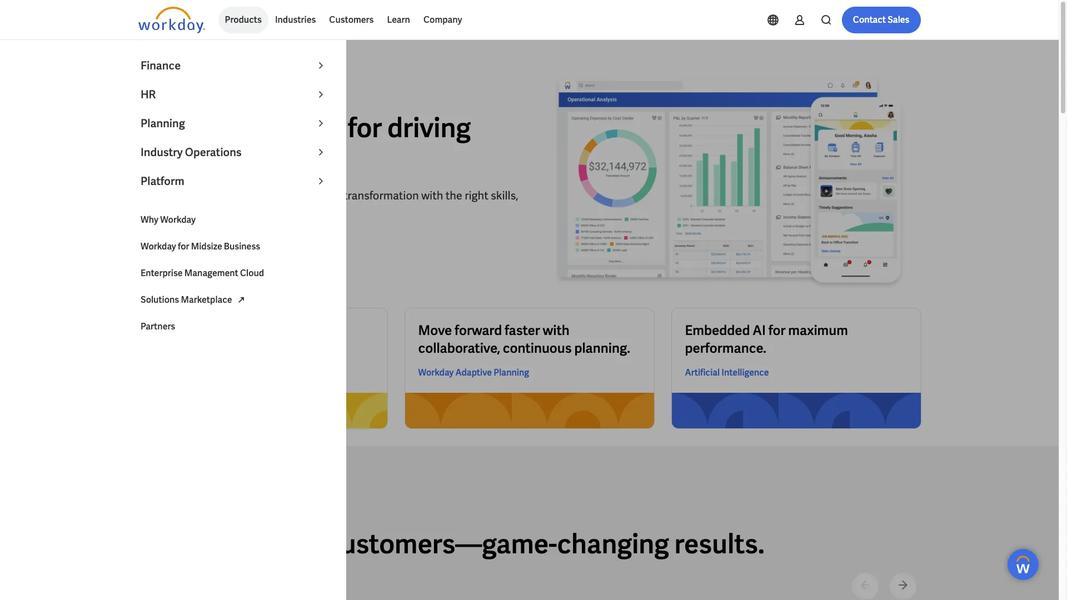 Task type: describe. For each thing, give the bounding box(es) containing it.
with inside "move forward faster with collaborative, continuous planning."
[[543, 322, 570, 339]]

industry
[[141, 145, 183, 160]]

customers
[[329, 14, 374, 26]]

get
[[138, 110, 183, 145]]

hr,
[[202, 340, 223, 357]]

desktop view of financial management operational analysis dashboard showing operating expenses by cost center and mobile view of human capital management home screen showing suggested tasks and announcements. image
[[538, 76, 921, 291]]

why workday link
[[134, 207, 334, 233]]

right
[[465, 188, 488, 203]]

growth.
[[219, 141, 313, 176]]

cloud
[[240, 267, 264, 279]]

workday for workday for midsize business
[[141, 241, 176, 252]]

changemaking
[[138, 527, 321, 561]]

management
[[184, 267, 238, 279]]

learn more link
[[138, 228, 207, 254]]

contact sales
[[853, 14, 910, 26]]

why workday
[[141, 214, 196, 226]]

applications
[[232, 322, 307, 339]]

resources,
[[138, 204, 190, 218]]

finance
[[141, 58, 181, 73]]

partners link
[[134, 313, 334, 340]]

performance.
[[685, 340, 766, 357]]

intelligence
[[722, 367, 769, 379]]

up
[[295, 188, 308, 203]]

products
[[225, 14, 262, 26]]

enterprise management cloud link
[[134, 260, 334, 287]]

continuous
[[503, 340, 572, 357]]

products button
[[218, 7, 268, 33]]

enterprise
[[141, 267, 183, 279]]

finance button
[[134, 51, 334, 80]]

class
[[198, 322, 229, 339]]

workday for midsize business link
[[134, 233, 334, 260]]

marketplace
[[181, 294, 232, 306]]

artificial
[[685, 367, 720, 379]]

move
[[418, 322, 452, 339]]

workday adaptive planning link
[[418, 366, 529, 380]]

contact
[[853, 14, 886, 26]]

changing
[[557, 527, 669, 561]]

why
[[141, 214, 158, 226]]

artificial intelligence link
[[685, 366, 769, 380]]

industries button
[[268, 7, 323, 33]]

finance,
[[151, 340, 199, 357]]

industries
[[275, 14, 316, 26]]

more
[[174, 235, 195, 247]]

for inside get the roadmap for driving digital growth.
[[348, 110, 382, 145]]

ai
[[753, 322, 766, 339]]

workday adaptive planning
[[418, 367, 529, 379]]

planning.
[[574, 340, 630, 357]]

learn for learn
[[387, 14, 410, 26]]

adaptive
[[456, 367, 492, 379]]

sales
[[888, 14, 910, 26]]

company
[[424, 14, 462, 26]]

for inside best-in-class applications for finance, hr, and more.
[[309, 322, 326, 339]]

solutions marketplace
[[141, 294, 232, 306]]

operations
[[185, 145, 242, 160]]

enterprise management cloud
[[141, 267, 264, 279]]

results.
[[674, 527, 765, 561]]

explore
[[138, 188, 176, 203]]

digital for transformation
[[310, 188, 341, 203]]

1 vertical spatial planning
[[494, 367, 529, 379]]



Task type: locate. For each thing, give the bounding box(es) containing it.
learn for learn more
[[149, 235, 172, 247]]

learn left "company"
[[387, 14, 410, 26]]

and
[[193, 204, 212, 218], [226, 340, 249, 357]]

1 vertical spatial with
[[543, 322, 570, 339]]

industry operations
[[141, 145, 242, 160]]

hr button
[[134, 80, 334, 109]]

artificial intelligence
[[685, 367, 769, 379]]

planning button
[[134, 109, 334, 138]]

hr
[[141, 87, 156, 102]]

0 vertical spatial workday
[[160, 214, 196, 226]]

1 horizontal spatial the
[[446, 188, 462, 203]]

1 vertical spatial learn
[[149, 235, 172, 247]]

learn
[[387, 14, 410, 26], [149, 235, 172, 247]]

midsize
[[191, 241, 222, 252]]

and inside explore resources for speeding up digital transformation with the right skills, resources, and budget.
[[193, 204, 212, 218]]

0 horizontal spatial the
[[188, 110, 229, 145]]

1 horizontal spatial digital
[[310, 188, 341, 203]]

and down resources
[[193, 204, 212, 218]]

get the roadmap for driving digital growth.
[[138, 110, 471, 176]]

best-
[[151, 322, 183, 339]]

learn button
[[380, 7, 417, 33]]

1 vertical spatial workday
[[141, 241, 176, 252]]

resources
[[178, 188, 228, 203]]

best-in-class applications for finance, hr, and more.
[[151, 322, 326, 357]]

speeding
[[246, 188, 292, 203]]

1 horizontal spatial with
[[543, 322, 570, 339]]

planning up "industry" on the top of the page
[[141, 116, 185, 131]]

workday down 'collaborative,'
[[418, 367, 454, 379]]

customers—game-
[[326, 527, 557, 561]]

0 horizontal spatial learn
[[149, 235, 172, 247]]

learn down why workday
[[149, 235, 172, 247]]

embedded ai for maximum performance.
[[685, 322, 848, 357]]

0 horizontal spatial digital
[[138, 141, 214, 176]]

learn inside dropdown button
[[387, 14, 410, 26]]

0 horizontal spatial planning
[[141, 116, 185, 131]]

collaborative,
[[418, 340, 500, 357]]

digital for growth.
[[138, 141, 214, 176]]

with up continuous
[[543, 322, 570, 339]]

digital
[[138, 141, 214, 176], [310, 188, 341, 203]]

1 horizontal spatial planning
[[494, 367, 529, 379]]

go to the homepage image
[[138, 7, 205, 33]]

solutions marketplace link
[[134, 287, 334, 313]]

0 vertical spatial planning
[[141, 116, 185, 131]]

transformation
[[344, 188, 419, 203]]

planning inside dropdown button
[[141, 116, 185, 131]]

0 vertical spatial the
[[188, 110, 229, 145]]

learn more
[[149, 235, 195, 247]]

1 horizontal spatial learn
[[387, 14, 410, 26]]

the up operations
[[188, 110, 229, 145]]

1 horizontal spatial and
[[226, 340, 249, 357]]

solutions
[[141, 294, 179, 306]]

with inside explore resources for speeding up digital transformation with the right skills, resources, and budget.
[[421, 188, 443, 203]]

more.
[[252, 340, 286, 357]]

1 vertical spatial and
[[226, 340, 249, 357]]

driving
[[387, 110, 471, 145]]

the left right
[[446, 188, 462, 203]]

workday
[[160, 214, 196, 226], [141, 241, 176, 252], [418, 367, 454, 379]]

company button
[[417, 7, 469, 33]]

1 vertical spatial digital
[[310, 188, 341, 203]]

0 horizontal spatial and
[[193, 204, 212, 218]]

partners
[[141, 321, 175, 332]]

in-
[[183, 322, 198, 339]]

and inside best-in-class applications for finance, hr, and more.
[[226, 340, 249, 357]]

1 vertical spatial the
[[446, 188, 462, 203]]

workday for workday adaptive planning
[[418, 367, 454, 379]]

move forward faster with collaborative, continuous planning.
[[418, 322, 630, 357]]

roadmap
[[234, 110, 342, 145]]

opens in a new tab image
[[234, 293, 248, 307]]

for inside embedded ai for maximum performance.
[[769, 322, 786, 339]]

0 vertical spatial with
[[421, 188, 443, 203]]

0 horizontal spatial with
[[421, 188, 443, 203]]

for inside explore resources for speeding up digital transformation with the right skills, resources, and budget.
[[230, 188, 244, 203]]

planning down continuous
[[494, 367, 529, 379]]

0 vertical spatial digital
[[138, 141, 214, 176]]

industry operations button
[[134, 138, 334, 167]]

contact sales link
[[842, 7, 921, 33]]

explore resources for speeding up digital transformation with the right skills, resources, and budget.
[[138, 188, 518, 218]]

customers button
[[323, 7, 380, 33]]

business
[[224, 241, 260, 252]]

the inside explore resources for speeding up digital transformation with the right skills, resources, and budget.
[[446, 188, 462, 203]]

0 vertical spatial and
[[193, 204, 212, 218]]

for
[[348, 110, 382, 145], [230, 188, 244, 203], [178, 241, 189, 252], [309, 322, 326, 339], [769, 322, 786, 339]]

workday up enterprise
[[141, 241, 176, 252]]

with
[[421, 188, 443, 203], [543, 322, 570, 339]]

2 vertical spatial workday
[[418, 367, 454, 379]]

platform button
[[134, 167, 334, 196]]

digital inside get the roadmap for driving digital growth.
[[138, 141, 214, 176]]

and right hr, at the bottom left of the page
[[226, 340, 249, 357]]

embedded
[[685, 322, 750, 339]]

changemaking customers—game-changing results.
[[138, 527, 765, 561]]

planning
[[141, 116, 185, 131], [494, 367, 529, 379]]

budget.
[[214, 204, 252, 218]]

faster
[[505, 322, 540, 339]]

the
[[188, 110, 229, 145], [446, 188, 462, 203]]

0 vertical spatial learn
[[387, 14, 410, 26]]

maximum
[[788, 322, 848, 339]]

platform
[[141, 174, 184, 188]]

workday for midsize business
[[141, 241, 260, 252]]

the inside get the roadmap for driving digital growth.
[[188, 110, 229, 145]]

skills,
[[491, 188, 518, 203]]

workday up learn more at the left of page
[[160, 214, 196, 226]]

with left right
[[421, 188, 443, 203]]

digital inside explore resources for speeding up digital transformation with the right skills, resources, and budget.
[[310, 188, 341, 203]]

forward
[[455, 322, 502, 339]]



Task type: vqa. For each thing, say whether or not it's contained in the screenshot.
marketplace
yes



